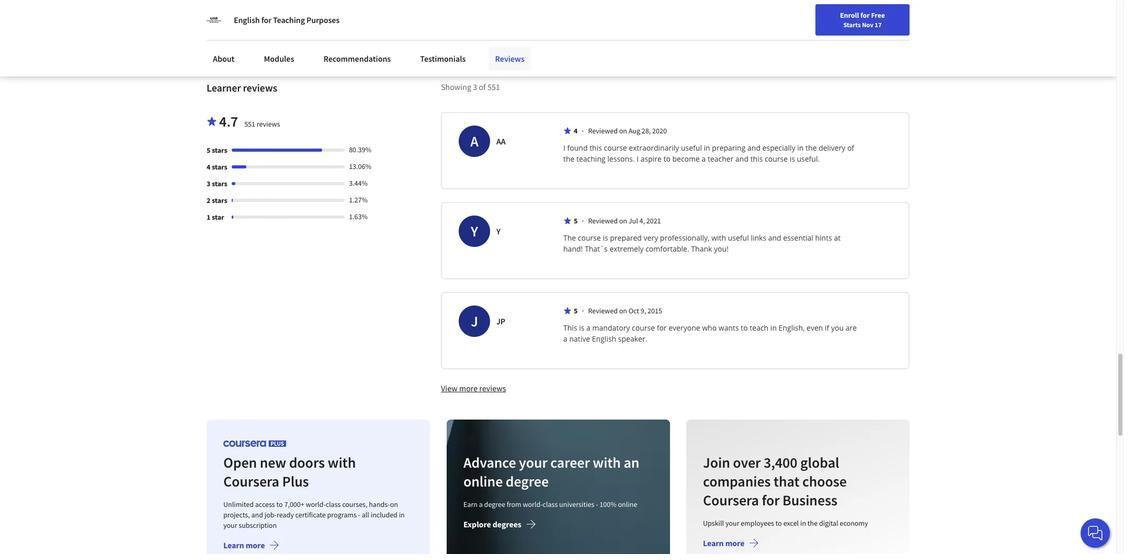 Task type: locate. For each thing, give the bounding box(es) containing it.
to right aspire
[[664, 154, 671, 164]]

with left an
[[593, 453, 621, 472]]

professionally,
[[660, 233, 710, 243]]

learn more down upskill
[[703, 538, 745, 548]]

0 vertical spatial useful
[[681, 143, 702, 153]]

world- inside unlimited access to 7,000+ world-class courses, hands-on projects, and job-ready certificate programs - all included in your subscription
[[306, 500, 326, 509]]

i left "found"
[[563, 143, 565, 153]]

companies
[[703, 472, 771, 491]]

with inside open new doors with coursera plus
[[328, 453, 356, 472]]

degree up the from
[[506, 472, 549, 491]]

hand!
[[563, 244, 583, 254]]

that
[[774, 472, 800, 491]]

employees
[[741, 519, 774, 528]]

4.7
[[219, 112, 238, 131]]

4 stars from the top
[[212, 196, 227, 205]]

even
[[807, 323, 823, 333]]

1 horizontal spatial -
[[596, 500, 598, 509]]

advance your career with an online degree
[[463, 453, 639, 491]]

0 horizontal spatial of
[[479, 82, 486, 92]]

and up subscription
[[251, 510, 263, 520]]

551 right the 4.7
[[244, 119, 255, 129]]

0 vertical spatial 3
[[473, 82, 477, 92]]

None search field
[[149, 7, 400, 27]]

projects,
[[223, 510, 250, 520]]

1 world- from the left
[[306, 500, 326, 509]]

1 horizontal spatial english
[[592, 334, 616, 344]]

the
[[563, 233, 576, 243]]

of right showing
[[479, 82, 486, 92]]

is up that´s
[[603, 233, 608, 243]]

1 vertical spatial i
[[637, 154, 639, 164]]

course up speaker.
[[632, 323, 655, 333]]

- inside unlimited access to 7,000+ world-class courses, hands-on projects, and job-ready certificate programs - all included in your subscription
[[358, 510, 360, 520]]

the up useful.
[[806, 143, 817, 153]]

and right links
[[768, 233, 781, 243]]

1 horizontal spatial 551
[[488, 82, 500, 92]]

in
[[704, 143, 710, 153], [797, 143, 804, 153], [771, 323, 777, 333], [399, 510, 405, 520], [801, 519, 806, 528]]

with inside the course is prepared very professionally, with useful links and essential hints at hand! that´s extremely comfortable. thank you!
[[712, 233, 726, 243]]

the left digital
[[808, 519, 818, 528]]

useful inside the course is prepared very professionally, with useful links and essential hints at hand! that´s extremely comfortable. thank you!
[[728, 233, 749, 243]]

a up native at the right bottom
[[586, 323, 591, 333]]

0 horizontal spatial world-
[[306, 500, 326, 509]]

is up native at the right bottom
[[579, 323, 585, 333]]

0 horizontal spatial coursera
[[223, 472, 279, 491]]

0 horizontal spatial 4
[[207, 162, 210, 172]]

english right universitat autònoma de barcelona icon
[[234, 15, 260, 25]]

reviewed for y
[[588, 216, 618, 226]]

on inside unlimited access to 7,000+ world-class courses, hands-on projects, and job-ready certificate programs - all included in your subscription
[[390, 500, 398, 509]]

a left teacher
[[702, 154, 706, 164]]

you
[[831, 323, 844, 333]]

free
[[871, 10, 885, 20]]

0 horizontal spatial learn
[[223, 540, 244, 551]]

extremely
[[610, 244, 644, 254]]

to up "ready"
[[276, 500, 283, 509]]

career
[[871, 12, 892, 21]]

1 vertical spatial -
[[358, 510, 360, 520]]

1 vertical spatial is
[[603, 233, 608, 243]]

551 reviews
[[244, 119, 280, 129]]

class for courses,
[[326, 500, 341, 509]]

0 vertical spatial 4
[[574, 126, 578, 136]]

0 vertical spatial online
[[463, 472, 503, 491]]

i found this course extraordinarily useful in preparing and especially in the delivery of the teaching lessons. i aspire to become a teacher and this course is useful.
[[563, 143, 856, 164]]

y
[[471, 222, 478, 241], [496, 226, 501, 237]]

with for open new doors with coursera plus
[[328, 453, 356, 472]]

comfortable.
[[646, 244, 689, 254]]

learn for the rightmost learn more link
[[703, 538, 724, 548]]

in up useful.
[[797, 143, 804, 153]]

on left "oct"
[[619, 306, 627, 316]]

1 vertical spatial 3
[[207, 179, 210, 189]]

1 reviewed from the top
[[588, 126, 618, 136]]

more for the leftmost learn more link
[[246, 540, 265, 551]]

for up nov
[[861, 10, 870, 20]]

2 world- from the left
[[523, 500, 543, 509]]

0 vertical spatial is
[[790, 154, 795, 164]]

-
[[596, 500, 598, 509], [358, 510, 360, 520]]

0 horizontal spatial class
[[326, 500, 341, 509]]

aspire
[[641, 154, 662, 164]]

3 up the 2
[[207, 179, 210, 189]]

1 horizontal spatial i
[[637, 154, 639, 164]]

to inside unlimited access to 7,000+ world-class courses, hands-on projects, and job-ready certificate programs - all included in your subscription
[[276, 500, 283, 509]]

that´s
[[585, 244, 608, 254]]

1 horizontal spatial is
[[603, 233, 608, 243]]

1.27%
[[349, 195, 368, 205]]

class up programs
[[326, 500, 341, 509]]

1 vertical spatial reviewed
[[588, 216, 618, 226]]

in right "included"
[[399, 510, 405, 520]]

0 vertical spatial 551
[[488, 82, 500, 92]]

course inside the course is prepared very professionally, with useful links and essential hints at hand! that´s extremely comfortable. thank you!
[[578, 233, 601, 243]]

universitat autònoma de barcelona image
[[207, 13, 221, 27]]

0 vertical spatial english
[[234, 15, 260, 25]]

online right 100%
[[618, 500, 637, 509]]

with inside advance your career with an online degree
[[593, 453, 621, 472]]

2 horizontal spatial with
[[712, 233, 726, 243]]

choose
[[803, 472, 847, 491]]

class for universities
[[543, 500, 558, 509]]

reviewed on jul 4, 2021
[[588, 216, 661, 226]]

universities
[[559, 500, 594, 509]]

1 horizontal spatial 4
[[574, 126, 578, 136]]

coursera inside 'join over 3,400 global companies that choose coursera for business'
[[703, 491, 759, 510]]

reviews right the 4.7
[[257, 119, 280, 129]]

5 up the 4 stars
[[207, 146, 210, 155]]

view more reviews
[[441, 383, 506, 394]]

reviewed up mandatory
[[588, 306, 618, 316]]

5 up this on the right of the page
[[574, 306, 578, 316]]

1 stars from the top
[[212, 146, 227, 155]]

world-
[[306, 500, 326, 509], [523, 500, 543, 509]]

2 vertical spatial reviewed
[[588, 306, 618, 316]]

1 horizontal spatial learn more link
[[703, 538, 759, 551]]

class
[[326, 500, 341, 509], [543, 500, 558, 509]]

on
[[619, 126, 627, 136], [619, 216, 627, 226], [619, 306, 627, 316], [390, 500, 398, 509]]

learn more link down upskill
[[703, 538, 759, 551]]

degrees
[[493, 519, 521, 530]]

2 class from the left
[[543, 500, 558, 509]]

upskill
[[703, 519, 724, 528]]

551 down reviews
[[488, 82, 500, 92]]

advance
[[463, 453, 516, 472]]

with for advance your career with an online degree
[[593, 453, 621, 472]]

3 stars from the top
[[212, 179, 227, 189]]

degree left the from
[[484, 500, 505, 509]]

reviews
[[495, 53, 525, 64]]

and left especially
[[748, 143, 761, 153]]

learner
[[207, 81, 241, 94]]

1 vertical spatial degree
[[484, 500, 505, 509]]

with up you!
[[712, 233, 726, 243]]

of right delivery
[[847, 143, 854, 153]]

0 horizontal spatial y
[[471, 222, 478, 241]]

0 vertical spatial i
[[563, 143, 565, 153]]

2 vertical spatial is
[[579, 323, 585, 333]]

over
[[733, 453, 761, 472]]

100%
[[600, 500, 616, 509]]

0 horizontal spatial english
[[234, 15, 260, 25]]

0 vertical spatial -
[[596, 500, 598, 509]]

reviewed
[[588, 126, 618, 136], [588, 216, 618, 226], [588, 306, 618, 316]]

1 horizontal spatial world-
[[523, 500, 543, 509]]

0 horizontal spatial learn more
[[223, 540, 265, 551]]

online inside advance your career with an online degree
[[463, 472, 503, 491]]

2015
[[648, 306, 662, 316]]

is left useful.
[[790, 154, 795, 164]]

i
[[563, 143, 565, 153], [637, 154, 639, 164]]

4 up 3 stars
[[207, 162, 210, 172]]

on left jul
[[619, 216, 627, 226]]

teach
[[750, 323, 769, 333]]

learn more link
[[703, 538, 759, 551], [223, 540, 280, 553]]

native
[[569, 334, 590, 344]]

1 horizontal spatial useful
[[728, 233, 749, 243]]

delivery
[[819, 143, 846, 153]]

5 up the
[[574, 216, 578, 226]]

about
[[213, 53, 235, 64]]

coursera up upskill
[[703, 491, 759, 510]]

1 horizontal spatial this
[[751, 154, 763, 164]]

2021
[[646, 216, 661, 226]]

more right view at the left bottom of page
[[459, 383, 478, 394]]

0 vertical spatial reviews
[[243, 81, 277, 94]]

13.06%
[[349, 162, 371, 171]]

3 right showing
[[473, 82, 477, 92]]

5 stars
[[207, 146, 227, 155]]

1 horizontal spatial class
[[543, 500, 558, 509]]

0 horizontal spatial 551
[[244, 119, 255, 129]]

preparing
[[712, 143, 746, 153]]

for down 2015
[[657, 323, 667, 333]]

aug
[[629, 126, 640, 136]]

1 vertical spatial the
[[563, 154, 575, 164]]

1 horizontal spatial online
[[618, 500, 637, 509]]

2 stars from the top
[[212, 162, 227, 172]]

1 vertical spatial of
[[847, 143, 854, 153]]

world- for from
[[523, 500, 543, 509]]

modules link
[[258, 47, 300, 70]]

online
[[463, 472, 503, 491], [618, 500, 637, 509]]

learn more
[[703, 538, 745, 548], [223, 540, 265, 551]]

stars up the 4 stars
[[212, 146, 227, 155]]

your inside advance your career with an online degree
[[519, 453, 547, 472]]

upskill your employees to excel in the digital economy
[[703, 519, 868, 528]]

learn down upskill
[[703, 538, 724, 548]]

1 horizontal spatial learn
[[703, 538, 724, 548]]

course up that´s
[[578, 233, 601, 243]]

the
[[806, 143, 817, 153], [563, 154, 575, 164], [808, 519, 818, 528]]

3 reviewed from the top
[[588, 306, 618, 316]]

more down subscription
[[246, 540, 265, 551]]

degree
[[506, 472, 549, 491], [484, 500, 505, 509]]

0 horizontal spatial with
[[328, 453, 356, 472]]

jp
[[496, 316, 505, 327]]

on left aug
[[619, 126, 627, 136]]

and
[[748, 143, 761, 153], [736, 154, 749, 164], [768, 233, 781, 243], [251, 510, 263, 520]]

course down especially
[[765, 154, 788, 164]]

28,
[[642, 126, 651, 136]]

online up earn
[[463, 472, 503, 491]]

learn more link down subscription
[[223, 540, 280, 553]]

1 horizontal spatial of
[[847, 143, 854, 153]]

2 reviewed from the top
[[588, 216, 618, 226]]

1 class from the left
[[326, 500, 341, 509]]

in right teach
[[771, 323, 777, 333]]

reviews down modules
[[243, 81, 277, 94]]

2020
[[652, 126, 667, 136]]

1 vertical spatial english
[[592, 334, 616, 344]]

1 vertical spatial 5
[[574, 216, 578, 226]]

with right "doors"
[[328, 453, 356, 472]]

in up teacher
[[704, 143, 710, 153]]

explore degrees link
[[463, 519, 536, 532]]

1 horizontal spatial learn more
[[703, 538, 745, 548]]

digital
[[819, 519, 839, 528]]

coursera up unlimited
[[223, 472, 279, 491]]

the down "found"
[[563, 154, 575, 164]]

1 horizontal spatial degree
[[506, 472, 549, 491]]

reviewed up teaching
[[588, 126, 618, 136]]

1
[[207, 213, 210, 222]]

useful left links
[[728, 233, 749, 243]]

4 up "found"
[[574, 126, 578, 136]]

more down employees
[[726, 538, 745, 548]]

this up teaching
[[590, 143, 602, 153]]

wants
[[719, 323, 739, 333]]

1 vertical spatial useful
[[728, 233, 749, 243]]

to left teach
[[741, 323, 748, 333]]

1 horizontal spatial with
[[593, 453, 621, 472]]

stars up 3 stars
[[212, 162, 227, 172]]

2 vertical spatial 5
[[574, 306, 578, 316]]

- left 100%
[[596, 500, 598, 509]]

learn down projects, on the left of page
[[223, 540, 244, 551]]

0 horizontal spatial online
[[463, 472, 503, 491]]

your for advance
[[519, 453, 547, 472]]

become
[[673, 154, 700, 164]]

class inside unlimited access to 7,000+ world-class courses, hands-on projects, and job-ready certificate programs - all included in your subscription
[[326, 500, 341, 509]]

world- up certificate
[[306, 500, 326, 509]]

teaching
[[577, 154, 606, 164]]

on up "included"
[[390, 500, 398, 509]]

stars down the 4 stars
[[212, 179, 227, 189]]

2 horizontal spatial more
[[726, 538, 745, 548]]

0 horizontal spatial useful
[[681, 143, 702, 153]]

1 vertical spatial online
[[618, 500, 637, 509]]

i left aspire
[[637, 154, 639, 164]]

coursera inside open new doors with coursera plus
[[223, 472, 279, 491]]

2 horizontal spatial is
[[790, 154, 795, 164]]

of
[[479, 82, 486, 92], [847, 143, 854, 153]]

find
[[826, 12, 840, 21]]

this down especially
[[751, 154, 763, 164]]

reviews right view at the left bottom of page
[[479, 383, 506, 394]]

world- right the from
[[523, 500, 543, 509]]

3
[[473, 82, 477, 92], [207, 179, 210, 189]]

reviewed up the 'prepared'
[[588, 216, 618, 226]]

english down mandatory
[[592, 334, 616, 344]]

useful up become
[[681, 143, 702, 153]]

0 horizontal spatial -
[[358, 510, 360, 520]]

learn more down subscription
[[223, 540, 265, 551]]

0 horizontal spatial more
[[246, 540, 265, 551]]

0 vertical spatial degree
[[506, 472, 549, 491]]

doors
[[289, 453, 325, 472]]

world- for 7,000+
[[306, 500, 326, 509]]

1 vertical spatial reviews
[[257, 119, 280, 129]]

0 horizontal spatial is
[[579, 323, 585, 333]]

0 horizontal spatial learn more link
[[223, 540, 280, 553]]

1 horizontal spatial coursera
[[703, 491, 759, 510]]

1 vertical spatial 4
[[207, 162, 210, 172]]

for up employees
[[762, 491, 780, 510]]

stars for 2 stars
[[212, 196, 227, 205]]

class left universities
[[543, 500, 558, 509]]

is inside the course is prepared very professionally, with useful links and essential hints at hand! that´s extremely comfortable. thank you!
[[603, 233, 608, 243]]

- left all
[[358, 510, 360, 520]]

0 vertical spatial reviewed
[[588, 126, 618, 136]]

useful
[[681, 143, 702, 153], [728, 233, 749, 243]]

more
[[459, 383, 478, 394], [726, 538, 745, 548], [246, 540, 265, 551]]

stars right the 2
[[212, 196, 227, 205]]

oct
[[629, 306, 639, 316]]

in right "excel"
[[801, 519, 806, 528]]

stars for 3 stars
[[212, 179, 227, 189]]

thank
[[691, 244, 712, 254]]

0 vertical spatial this
[[590, 143, 602, 153]]



Task type: vqa. For each thing, say whether or not it's contained in the screenshot.


Task type: describe. For each thing, give the bounding box(es) containing it.
reviewed for j
[[588, 306, 618, 316]]

links
[[751, 233, 766, 243]]

included
[[371, 510, 398, 520]]

2 vertical spatial the
[[808, 519, 818, 528]]

earn
[[463, 500, 477, 509]]

english for teaching purposes
[[234, 15, 340, 25]]

essential
[[783, 233, 813, 243]]

reviews for 551 reviews
[[257, 119, 280, 129]]

a down this on the right of the page
[[563, 334, 568, 344]]

for inside "this is a mandatory course for everyone who wants to teach in english, even if you are a native english speaker."
[[657, 323, 667, 333]]

is inside "this is a mandatory course for everyone who wants to teach in english, even if you are a native english speaker."
[[579, 323, 585, 333]]

join over 3,400 global companies that choose coursera for business
[[703, 453, 847, 510]]

and inside unlimited access to 7,000+ world-class courses, hands-on projects, and job-ready certificate programs - all included in your subscription
[[251, 510, 263, 520]]

open
[[223, 453, 257, 472]]

more for the rightmost learn more link
[[726, 538, 745, 548]]

about link
[[207, 47, 241, 70]]

extraordinarily
[[629, 143, 679, 153]]

nov
[[862, 20, 874, 29]]

of inside i found this course extraordinarily useful in preparing and especially in the delivery of the teaching lessons. i aspire to become a teacher and this course is useful.
[[847, 143, 854, 153]]

courses,
[[342, 500, 367, 509]]

in inside "this is a mandatory course for everyone who wants to teach in english, even if you are a native english speaker."
[[771, 323, 777, 333]]

1 vertical spatial 551
[[244, 119, 255, 129]]

teaching
[[273, 15, 305, 25]]

this
[[563, 323, 577, 333]]

open new doors with coursera plus
[[223, 453, 356, 491]]

reviewed on aug 28, 2020
[[588, 126, 667, 136]]

a inside i found this course extraordinarily useful in preparing and especially in the delivery of the teaching lessons. i aspire to become a teacher and this course is useful.
[[702, 154, 706, 164]]

5 for y
[[574, 216, 578, 226]]

2 vertical spatial reviews
[[479, 383, 506, 394]]

your inside unlimited access to 7,000+ world-class courses, hands-on projects, and job-ready certificate programs - all included in your subscription
[[223, 521, 237, 530]]

economy
[[840, 519, 868, 528]]

to left "excel"
[[776, 519, 782, 528]]

2
[[207, 196, 210, 205]]

course up lessons.
[[604, 143, 627, 153]]

speaker.
[[618, 334, 647, 344]]

hands-
[[369, 500, 390, 509]]

3.44%
[[349, 179, 368, 188]]

for inside enroll for free starts nov 17
[[861, 10, 870, 20]]

at
[[834, 233, 841, 243]]

if
[[825, 323, 829, 333]]

4 for 4
[[574, 126, 578, 136]]

0 vertical spatial of
[[479, 82, 486, 92]]

english inside "this is a mandatory course for everyone who wants to teach in english, even if you are a native english speaker."
[[592, 334, 616, 344]]

0 vertical spatial the
[[806, 143, 817, 153]]

7,000+
[[284, 500, 304, 509]]

enroll
[[840, 10, 859, 20]]

1 horizontal spatial 3
[[473, 82, 477, 92]]

this is a mandatory course for everyone who wants to teach in english, even if you are a native english speaker.
[[563, 323, 859, 344]]

degree inside advance your career with an online degree
[[506, 472, 549, 491]]

80.39%
[[349, 145, 371, 155]]

new
[[856, 12, 870, 21]]

17
[[875, 20, 882, 29]]

for left teaching
[[261, 15, 272, 25]]

your for find
[[841, 12, 855, 21]]

on for a
[[619, 126, 627, 136]]

starts
[[844, 20, 861, 29]]

plus
[[282, 472, 309, 491]]

0 horizontal spatial i
[[563, 143, 565, 153]]

mandatory
[[592, 323, 630, 333]]

useful.
[[797, 154, 820, 164]]

to inside "this is a mandatory course for everyone who wants to teach in english, even if you are a native english speaker."
[[741, 323, 748, 333]]

are
[[846, 323, 857, 333]]

coursera plus image
[[223, 440, 286, 447]]

showing
[[441, 82, 471, 92]]

is inside i found this course extraordinarily useful in preparing and especially in the delivery of the teaching lessons. i aspire to become a teacher and this course is useful.
[[790, 154, 795, 164]]

0 horizontal spatial degree
[[484, 500, 505, 509]]

on for j
[[619, 306, 627, 316]]

stars for 5 stars
[[212, 146, 227, 155]]

from
[[507, 500, 521, 509]]

1 horizontal spatial more
[[459, 383, 478, 394]]

excel
[[784, 519, 799, 528]]

a
[[470, 132, 479, 151]]

found
[[567, 143, 588, 153]]

and inside the course is prepared very professionally, with useful links and essential hints at hand! that´s extremely comfortable. thank you!
[[768, 233, 781, 243]]

subscription
[[239, 521, 277, 530]]

recommendations link
[[317, 47, 397, 70]]

chat with us image
[[1087, 525, 1104, 541]]

new
[[260, 453, 286, 472]]

learner reviews
[[207, 81, 277, 94]]

very
[[644, 233, 658, 243]]

explore degrees
[[463, 519, 521, 530]]

1 vertical spatial this
[[751, 154, 763, 164]]

j
[[471, 312, 478, 331]]

business
[[783, 491, 838, 510]]

all
[[362, 510, 369, 520]]

especially
[[763, 143, 796, 153]]

career
[[550, 453, 590, 472]]

learn more for the leftmost learn more link
[[223, 540, 265, 551]]

3 stars
[[207, 179, 227, 189]]

4 for 4 stars
[[207, 162, 210, 172]]

prepared
[[610, 233, 642, 243]]

recommendations
[[324, 53, 391, 64]]

useful inside i found this course extraordinarily useful in preparing and especially in the delivery of the teaching lessons. i aspire to become a teacher and this course is useful.
[[681, 143, 702, 153]]

to inside i found this course extraordinarily useful in preparing and especially in the delivery of the teaching lessons. i aspire to become a teacher and this course is useful.
[[664, 154, 671, 164]]

testimonials link
[[414, 47, 472, 70]]

2 stars
[[207, 196, 227, 205]]

5 for j
[[574, 306, 578, 316]]

unlimited access to 7,000+ world-class courses, hands-on projects, and job-ready certificate programs - all included in your subscription
[[223, 500, 405, 530]]

reviewed for a
[[588, 126, 618, 136]]

stars for 4 stars
[[212, 162, 227, 172]]

who
[[702, 323, 717, 333]]

showing 3 of 551
[[441, 82, 500, 92]]

unlimited
[[223, 500, 254, 509]]

reviews for learner reviews
[[243, 81, 277, 94]]

access
[[255, 500, 275, 509]]

and down preparing
[[736, 154, 749, 164]]

view
[[441, 383, 458, 394]]

lessons.
[[608, 154, 635, 164]]

ready
[[277, 510, 294, 520]]

a right earn
[[479, 500, 483, 509]]

in inside unlimited access to 7,000+ world-class courses, hands-on projects, and job-ready certificate programs - all included in your subscription
[[399, 510, 405, 520]]

learn more for the rightmost learn more link
[[703, 538, 745, 548]]

0 vertical spatial 5
[[207, 146, 210, 155]]

for inside 'join over 3,400 global companies that choose coursera for business'
[[762, 491, 780, 510]]

on for y
[[619, 216, 627, 226]]

learn for the leftmost learn more link
[[223, 540, 244, 551]]

aa
[[496, 136, 506, 147]]

purposes
[[307, 15, 340, 25]]

reviews link
[[489, 47, 531, 70]]

1 horizontal spatial y
[[496, 226, 501, 237]]

find your new career
[[826, 12, 892, 21]]

course inside "this is a mandatory course for everyone who wants to teach in english, even if you are a native english speaker."
[[632, 323, 655, 333]]

4 stars
[[207, 162, 227, 172]]

testimonials
[[420, 53, 466, 64]]

0 horizontal spatial 3
[[207, 179, 210, 189]]

0 horizontal spatial this
[[590, 143, 602, 153]]

the course is prepared very professionally, with useful links and essential hints at hand! that´s extremely comfortable. thank you!
[[563, 233, 843, 254]]

your for upskill
[[726, 519, 740, 528]]

everyone
[[669, 323, 700, 333]]

global
[[801, 453, 840, 472]]



